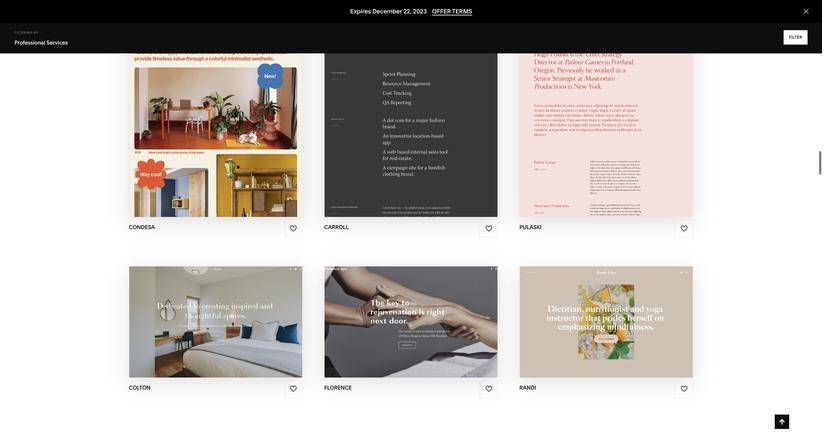 Task type: describe. For each thing, give the bounding box(es) containing it.
start with randi button
[[573, 304, 640, 322]]

randi inside 'link'
[[611, 322, 632, 330]]

filtering
[[14, 31, 33, 34]]

expires december 22, 2023
[[350, 8, 427, 15]]

start with colton button
[[179, 304, 252, 322]]

pulaski image
[[520, 0, 693, 217]]

start with condesa button
[[176, 84, 255, 102]]

start with pulaski
[[570, 89, 637, 97]]

add carroll to your favorites list image
[[485, 225, 493, 232]]

filtering by
[[14, 31, 38, 34]]

preview pulaski link
[[578, 97, 635, 115]]

start for preview carroll
[[373, 89, 393, 97]]

preview for preview pulaski
[[578, 102, 606, 109]]

filter
[[789, 35, 803, 40]]

condesa image
[[129, 0, 302, 217]]

2 vertical spatial florence
[[324, 385, 352, 391]]

terms
[[452, 8, 472, 15]]

preview pulaski
[[578, 102, 635, 109]]

preview randi link
[[581, 317, 632, 335]]

2 vertical spatial carroll
[[324, 224, 349, 231]]

preview florence
[[379, 322, 443, 330]]

preview condesa
[[185, 102, 247, 109]]

start for preview colton
[[179, 309, 199, 317]]

colton image
[[129, 267, 302, 378]]

florence image
[[325, 267, 498, 378]]

start with florence button
[[371, 304, 451, 322]]

florence inside button
[[410, 309, 445, 317]]

start with colton
[[179, 309, 245, 317]]

by
[[34, 31, 38, 34]]

offer terms link
[[432, 8, 472, 15]]

start with randi
[[573, 309, 633, 317]]

december
[[372, 8, 402, 15]]

add randi to your favorites list image
[[681, 386, 688, 393]]

add condesa to your favorites list image
[[290, 225, 297, 232]]

1 vertical spatial colton
[[218, 322, 244, 330]]

randi image
[[520, 267, 693, 378]]

with for florence
[[392, 309, 409, 317]]

services
[[46, 39, 68, 46]]

pulaski inside button
[[609, 89, 637, 97]]

preview carroll link
[[381, 97, 441, 115]]

preview for preview colton
[[187, 322, 216, 330]]

randi inside button
[[613, 309, 633, 317]]

offer
[[432, 8, 451, 15]]

with for carroll
[[394, 89, 411, 97]]

with for pulaski
[[591, 89, 608, 97]]



Task type: locate. For each thing, give the bounding box(es) containing it.
with for condesa
[[198, 89, 214, 97]]

with up preview carroll
[[394, 89, 411, 97]]

preview down start with pulaski
[[578, 102, 606, 109]]

with inside start with pulaski button
[[591, 89, 608, 97]]

start with pulaski button
[[570, 84, 644, 102]]

preview down "start with carroll"
[[381, 102, 409, 109]]

start inside start with randi button
[[573, 309, 593, 317]]

preview down "start with florence"
[[379, 322, 408, 330]]

start
[[570, 89, 589, 97], [176, 89, 196, 97], [373, 89, 393, 97], [179, 309, 199, 317], [371, 309, 391, 317], [573, 309, 593, 317]]

back to top image
[[779, 419, 786, 426]]

with up preview randi
[[594, 309, 611, 317]]

preview for preview randi
[[581, 322, 610, 330]]

0 vertical spatial randi
[[613, 309, 633, 317]]

professional
[[14, 39, 45, 46]]

with inside start with randi button
[[594, 309, 611, 317]]

0 vertical spatial florence
[[410, 309, 445, 317]]

start with carroll button
[[373, 84, 450, 102]]

florence
[[410, 309, 445, 317], [409, 322, 443, 330], [324, 385, 352, 391]]

with for colton
[[200, 309, 217, 317]]

2023
[[413, 8, 427, 15]]

preview condesa link
[[185, 97, 247, 115]]

preview randi
[[581, 322, 632, 330]]

professional services
[[14, 39, 68, 46]]

start with condesa
[[176, 89, 248, 97]]

carroll image
[[325, 0, 498, 217]]

preview for preview carroll
[[381, 102, 409, 109]]

randi
[[613, 309, 633, 317], [611, 322, 632, 330], [520, 385, 536, 391]]

add florence to your favorites list image
[[485, 386, 493, 393]]

2 vertical spatial colton
[[129, 385, 151, 391]]

start for preview florence
[[371, 309, 391, 317]]

with up 'preview florence'
[[392, 309, 409, 317]]

start for preview pulaski
[[570, 89, 589, 97]]

0 vertical spatial condesa
[[216, 89, 248, 97]]

with up preview condesa
[[198, 89, 214, 97]]

filter button
[[784, 30, 808, 45]]

start with florence
[[371, 309, 445, 317]]

1 vertical spatial randi
[[611, 322, 632, 330]]

preview down start with condesa
[[185, 102, 213, 109]]

add colton to your favorites list image
[[290, 386, 297, 393]]

with
[[591, 89, 608, 97], [198, 89, 214, 97], [394, 89, 411, 97], [200, 309, 217, 317], [392, 309, 409, 317], [594, 309, 611, 317]]

with inside "start with carroll" button
[[394, 89, 411, 97]]

2 vertical spatial randi
[[520, 385, 536, 391]]

condesa inside start with condesa button
[[216, 89, 248, 97]]

preview colton
[[187, 322, 244, 330]]

pulaski
[[609, 89, 637, 97], [608, 102, 635, 109], [520, 224, 542, 231]]

with for randi
[[594, 309, 611, 317]]

with inside start with condesa button
[[198, 89, 214, 97]]

colton inside button
[[219, 309, 245, 317]]

with up preview pulaski in the right of the page
[[591, 89, 608, 97]]

2 vertical spatial pulaski
[[520, 224, 542, 231]]

preview colton link
[[187, 317, 244, 335]]

with inside start with colton button
[[200, 309, 217, 317]]

with up preview colton on the left
[[200, 309, 217, 317]]

start for preview randi
[[573, 309, 593, 317]]

start with carroll
[[373, 89, 443, 97]]

condesa inside preview condesa link
[[215, 102, 247, 109]]

start inside button
[[371, 309, 391, 317]]

start inside "start with carroll" button
[[373, 89, 393, 97]]

1 vertical spatial pulaski
[[608, 102, 635, 109]]

preview down start with colton at the bottom left of the page
[[187, 322, 216, 330]]

0 vertical spatial carroll
[[412, 89, 443, 97]]

22,
[[403, 8, 412, 15]]

1 vertical spatial carroll
[[411, 102, 441, 109]]

carroll inside button
[[412, 89, 443, 97]]

start inside start with pulaski button
[[570, 89, 589, 97]]

add pulaski to your favorites list image
[[681, 225, 688, 232]]

1 vertical spatial condesa
[[215, 102, 247, 109]]

with inside the start with florence button
[[392, 309, 409, 317]]

start inside start with colton button
[[179, 309, 199, 317]]

preview for preview condesa
[[185, 102, 213, 109]]

condesa
[[216, 89, 248, 97], [215, 102, 247, 109], [129, 224, 155, 231]]

start for preview condesa
[[176, 89, 196, 97]]

0 vertical spatial pulaski
[[609, 89, 637, 97]]

2 vertical spatial condesa
[[129, 224, 155, 231]]

start inside start with condesa button
[[176, 89, 196, 97]]

1 vertical spatial florence
[[409, 322, 443, 330]]

colton
[[219, 309, 245, 317], [218, 322, 244, 330], [129, 385, 151, 391]]

preview
[[578, 102, 606, 109], [185, 102, 213, 109], [381, 102, 409, 109], [187, 322, 216, 330], [379, 322, 408, 330], [581, 322, 610, 330]]

offer terms
[[432, 8, 472, 15]]

carroll
[[412, 89, 443, 97], [411, 102, 441, 109], [324, 224, 349, 231]]

preview florence link
[[379, 317, 443, 335]]

expires
[[350, 8, 371, 15]]

preview carroll
[[381, 102, 441, 109]]

pulaski inside 'link'
[[608, 102, 635, 109]]

preview for preview florence
[[379, 322, 408, 330]]

0 vertical spatial colton
[[219, 309, 245, 317]]

preview down start with randi
[[581, 322, 610, 330]]



Task type: vqa. For each thing, say whether or not it's contained in the screenshot.
bottommost Randi
yes



